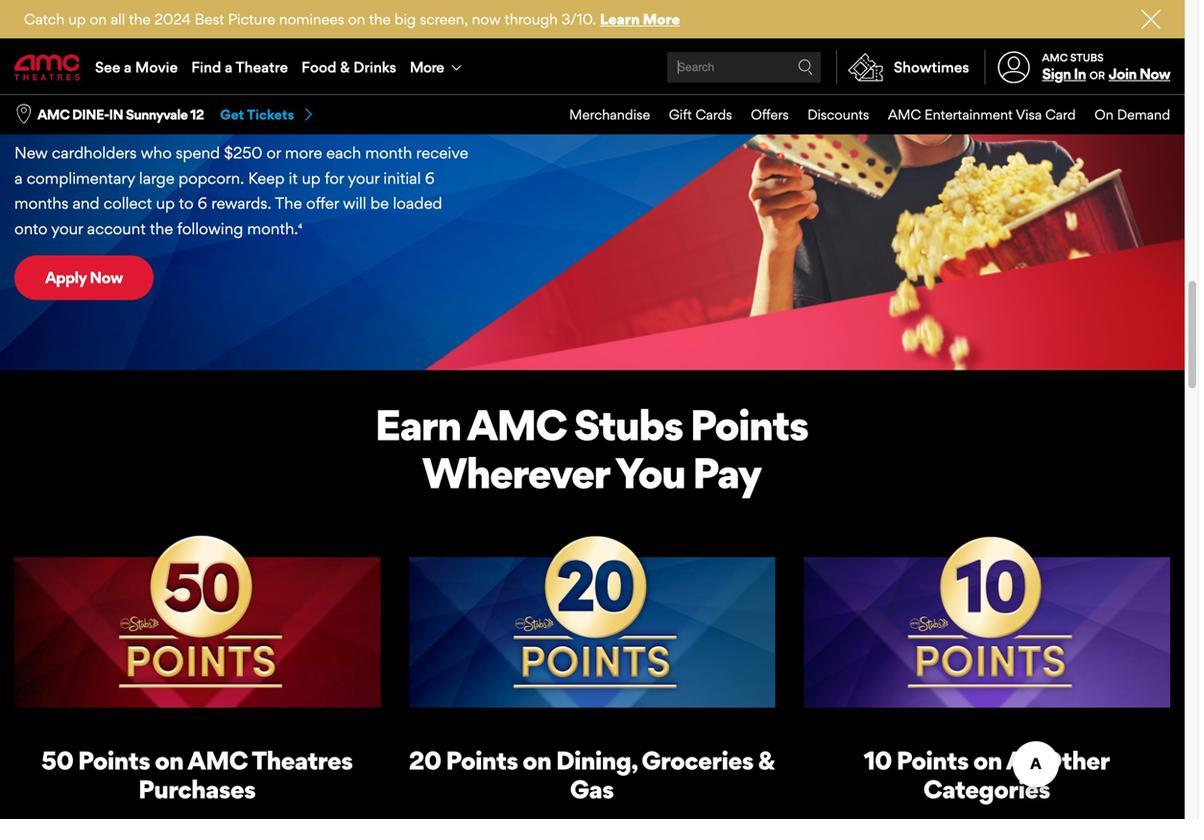Task type: vqa. For each thing, say whether or not it's contained in the screenshot.
Grocery
no



Task type: describe. For each thing, give the bounding box(es) containing it.
screen,
[[420, 10, 468, 28]]

entertainment
[[925, 106, 1014, 123]]

sign in or join amc stubs element
[[985, 40, 1171, 94]]

picture
[[228, 10, 276, 28]]

amc for sign
[[1043, 51, 1069, 64]]

dine-
[[72, 106, 109, 123]]

showtimes link
[[837, 50, 970, 85]]

theatre
[[236, 58, 288, 76]]

10 points credit card image
[[805, 528, 1171, 708]]

cookie consent banner dialog
[[0, 746, 1186, 820]]

initial
[[384, 168, 421, 188]]

apply now link
[[14, 256, 154, 300]]

sign
[[1043, 65, 1072, 83]]

wherever
[[422, 448, 609, 499]]

apply now
[[45, 268, 123, 287]]

points inside earn amc stubs points wherever you pay
[[691, 400, 808, 451]]

on demand link
[[1077, 95, 1171, 134]]

amc for visa
[[889, 106, 922, 123]]

big
[[395, 10, 416, 28]]

& inside 20 points on dining, groceries & gas
[[759, 745, 775, 776]]

the right all
[[129, 10, 151, 28]]

join now button
[[1109, 65, 1171, 83]]

large
[[177, 52, 258, 91]]

50 points credit card image
[[14, 528, 381, 708]]

points for 20 points on dining, groceries & gas
[[446, 745, 518, 776]]

3/10.
[[562, 10, 597, 28]]

sign in button
[[1043, 65, 1087, 83]]

get tickets link
[[220, 106, 316, 124]]

each
[[327, 143, 361, 162]]

more button
[[403, 40, 473, 94]]

merchandise link
[[551, 95, 651, 134]]

points for 50 points on amc theatres purchases
[[78, 745, 150, 776]]

complimentary
[[27, 168, 135, 188]]

every
[[391, 52, 473, 91]]

through
[[505, 10, 558, 28]]

see a movie
[[95, 58, 178, 76]]

1 vertical spatial up
[[302, 168, 321, 188]]

sunnyvale
[[126, 106, 188, 123]]

offers
[[751, 106, 789, 123]]

loaded
[[393, 194, 443, 213]]

1 vertical spatial your
[[51, 219, 83, 238]]

cards
[[696, 106, 733, 123]]

offers link
[[733, 95, 789, 134]]

0 vertical spatial 6
[[425, 168, 435, 188]]

offer
[[306, 194, 339, 213]]

card
[[1046, 106, 1077, 123]]

amc for in
[[37, 106, 70, 123]]

and
[[73, 194, 100, 213]]

on demand
[[1095, 106, 1171, 123]]

see
[[95, 58, 120, 76]]

menu containing more
[[0, 40, 1186, 94]]

nominees
[[279, 10, 345, 28]]

$250
[[224, 143, 263, 162]]

amc inside earn amc stubs points wherever you pay
[[467, 400, 567, 451]]

10 points on all other categories
[[864, 745, 1110, 805]]

the inside new cardholders who spend $250 or more each month receive a complimentary large popcorn. keep it up for your initial 6 months and collect up to 6 rewards. the offer will be loaded onto your account the following month.⁴
[[150, 219, 173, 238]]

keep
[[248, 168, 285, 188]]

food & drinks
[[302, 58, 397, 76]]

discounts
[[808, 106, 870, 123]]

find a theatre
[[191, 58, 288, 76]]

visa
[[1017, 106, 1043, 123]]

discounts link
[[789, 95, 870, 134]]

month
[[365, 143, 413, 162]]

join
[[1109, 65, 1137, 83]]

month
[[13, 89, 109, 127]]

stubs inside amc stubs sign in or join now
[[1071, 51, 1104, 64]]

0 horizontal spatial up
[[68, 10, 86, 28]]

20 points credit card image
[[410, 528, 776, 708]]

food
[[302, 58, 337, 76]]

you
[[615, 448, 685, 499]]

a inside new cardholders who spend $250 or more each month receive a complimentary large popcorn. keep it up for your initial 6 months and collect up to 6 rewards. the offer will be loaded onto your account the following month.⁴
[[14, 168, 23, 188]]

groceries
[[642, 745, 754, 776]]

cardholders
[[52, 143, 137, 162]]

more inside button
[[410, 58, 444, 76]]

amc dine-in sunnyvale 12 button
[[37, 105, 204, 124]]

earn a free large popcorn every month
[[13, 52, 473, 127]]

see a movie link
[[88, 40, 185, 94]]

amc stubs sign in or join now
[[1043, 51, 1171, 83]]

catch
[[24, 10, 65, 28]]

amc inside 50 points on amc theatres purchases
[[188, 745, 248, 776]]

0 vertical spatial your
[[348, 168, 380, 188]]

now inside amc stubs sign in or join now
[[1140, 65, 1171, 83]]

in
[[1075, 65, 1087, 83]]

0 vertical spatial more
[[643, 10, 681, 28]]

stubs inside earn amc stubs points wherever you pay
[[574, 400, 683, 451]]

showtimes image
[[838, 50, 894, 85]]

the
[[275, 194, 302, 213]]

account
[[87, 219, 146, 238]]

amc dine-in sunnyvale 12
[[37, 106, 204, 123]]

collect
[[104, 194, 152, 213]]

catch up on all the 2024 best picture nominees on the big screen, now through 3/10. learn more
[[24, 10, 681, 28]]

apply
[[45, 268, 87, 287]]

gas
[[570, 774, 614, 805]]

gift cards link
[[651, 95, 733, 134]]

month.⁴
[[247, 219, 302, 238]]

on for 50 points on amc theatres purchases
[[155, 745, 184, 776]]

a for free
[[84, 52, 101, 91]]

tickets
[[247, 106, 294, 123]]

& inside food & drinks link
[[340, 58, 350, 76]]

food & drinks link
[[295, 40, 403, 94]]

find a theatre link
[[185, 40, 295, 94]]

new cardholders who spend $250 or more each month receive a complimentary large popcorn. keep it up for your initial 6 months and collect up to 6 rewards. the offer will be loaded onto your account the following month.⁴
[[14, 143, 469, 238]]



Task type: locate. For each thing, give the bounding box(es) containing it.
onto
[[14, 219, 48, 238]]

1 horizontal spatial 6
[[425, 168, 435, 188]]

will
[[343, 194, 367, 213]]

1 vertical spatial &
[[759, 745, 775, 776]]

other
[[1043, 745, 1110, 776]]

points inside 10 points on all other categories
[[897, 745, 969, 776]]

a inside earn a free large popcorn every month
[[84, 52, 101, 91]]

& right 'food'
[[340, 58, 350, 76]]

or inside amc stubs sign in or join now
[[1090, 69, 1106, 82]]

now
[[1140, 65, 1171, 83], [90, 268, 123, 287]]

rewards.
[[211, 194, 272, 213]]

on for catch up on all the 2024 best picture nominees on the big screen, now through 3/10. learn more
[[90, 10, 107, 28]]

earn amc stubs points wherever you pay
[[375, 400, 808, 499]]

0 horizontal spatial now
[[90, 268, 123, 287]]

0 horizontal spatial 6
[[198, 194, 207, 213]]

on inside 10 points on all other categories
[[974, 745, 1003, 776]]

points
[[691, 400, 808, 451], [78, 745, 150, 776], [446, 745, 518, 776], [897, 745, 969, 776]]

points inside 20 points on dining, groceries & gas
[[446, 745, 518, 776]]

amc logo image
[[14, 54, 82, 80], [14, 54, 82, 80]]

your up will
[[348, 168, 380, 188]]

on
[[90, 10, 107, 28], [348, 10, 366, 28], [155, 745, 184, 776], [523, 745, 552, 776], [974, 745, 1003, 776]]

0 vertical spatial menu
[[0, 40, 1186, 94]]

0 vertical spatial up
[[68, 10, 86, 28]]

or right in
[[1090, 69, 1106, 82]]

movie
[[135, 58, 178, 76]]

free
[[107, 52, 171, 91]]

0 vertical spatial stubs
[[1071, 51, 1104, 64]]

who
[[141, 143, 172, 162]]

& right groceries
[[759, 745, 775, 776]]

earn inside earn a free large popcorn every month
[[13, 52, 78, 91]]

a right find
[[225, 58, 233, 76]]

earn for earn amc stubs points wherever you pay
[[375, 400, 461, 451]]

1 vertical spatial menu
[[551, 95, 1171, 134]]

categories
[[924, 774, 1051, 805]]

up right the catch
[[68, 10, 86, 28]]

on
[[1095, 106, 1114, 123]]

1 vertical spatial or
[[267, 143, 281, 162]]

merchandise
[[570, 106, 651, 123]]

or
[[1090, 69, 1106, 82], [267, 143, 281, 162]]

user profile image
[[988, 51, 1042, 83]]

drinks
[[354, 58, 397, 76]]

points inside 50 points on amc theatres purchases
[[78, 745, 150, 776]]

1 horizontal spatial more
[[643, 10, 681, 28]]

demand
[[1118, 106, 1171, 123]]

it
[[289, 168, 298, 188]]

earn inside earn amc stubs points wherever you pay
[[375, 400, 461, 451]]

get tickets
[[220, 106, 294, 123]]

on inside 20 points on dining, groceries & gas
[[523, 745, 552, 776]]

menu containing merchandise
[[551, 95, 1171, 134]]

for
[[325, 168, 344, 188]]

2024
[[154, 10, 191, 28]]

up left to
[[156, 194, 175, 213]]

a right see on the top left of page
[[124, 58, 132, 76]]

or inside new cardholders who spend $250 or more each month receive a complimentary large popcorn. keep it up for your initial 6 months and collect up to 6 rewards. the offer will be loaded onto your account the following month.⁴
[[267, 143, 281, 162]]

&
[[340, 58, 350, 76], [759, 745, 775, 776]]

months
[[14, 194, 69, 213]]

0 vertical spatial or
[[1090, 69, 1106, 82]]

0 horizontal spatial earn
[[13, 52, 78, 91]]

amc inside amc stubs sign in or join now
[[1043, 51, 1069, 64]]

pay
[[693, 448, 761, 499]]

on inside 50 points on amc theatres purchases
[[155, 745, 184, 776]]

up
[[68, 10, 86, 28], [302, 168, 321, 188], [156, 194, 175, 213]]

a for theatre
[[225, 58, 233, 76]]

more
[[643, 10, 681, 28], [410, 58, 444, 76]]

1 vertical spatial earn
[[375, 400, 461, 451]]

amc inside amc entertainment visa card "link"
[[889, 106, 922, 123]]

0 horizontal spatial or
[[267, 143, 281, 162]]

spend
[[176, 143, 220, 162]]

now right apply
[[90, 268, 123, 287]]

0 vertical spatial earn
[[13, 52, 78, 91]]

a
[[84, 52, 101, 91], [124, 58, 132, 76], [225, 58, 233, 76], [14, 168, 23, 188]]

1 horizontal spatial up
[[156, 194, 175, 213]]

2 vertical spatial up
[[156, 194, 175, 213]]

1 horizontal spatial &
[[759, 745, 775, 776]]

0 horizontal spatial stubs
[[574, 400, 683, 451]]

earn for earn a free large popcorn every month
[[13, 52, 78, 91]]

0 horizontal spatial &
[[340, 58, 350, 76]]

menu up merchandise link
[[0, 40, 1186, 94]]

1 horizontal spatial stubs
[[1071, 51, 1104, 64]]

2 horizontal spatial up
[[302, 168, 321, 188]]

on for 10 points on all other categories
[[974, 745, 1003, 776]]

receive
[[417, 143, 469, 162]]

amc
[[1043, 51, 1069, 64], [889, 106, 922, 123], [37, 106, 70, 123], [467, 400, 567, 451], [188, 745, 248, 776]]

on for 20 points on dining, groceries & gas
[[523, 745, 552, 776]]

purchases
[[138, 774, 256, 805]]

menu
[[0, 40, 1186, 94], [551, 95, 1171, 134]]

50
[[41, 745, 73, 776]]

1 horizontal spatial earn
[[375, 400, 461, 451]]

1 vertical spatial more
[[410, 58, 444, 76]]

0 horizontal spatial your
[[51, 219, 83, 238]]

amc inside amc dine-in sunnyvale 12 button
[[37, 106, 70, 123]]

points for 10 points on all other categories
[[897, 745, 969, 776]]

0 horizontal spatial more
[[410, 58, 444, 76]]

more
[[285, 143, 323, 162]]

search the AMC website text field
[[675, 60, 798, 74]]

more down 'screen,'
[[410, 58, 444, 76]]

new
[[14, 143, 48, 162]]

1 vertical spatial stubs
[[574, 400, 683, 451]]

1 horizontal spatial your
[[348, 168, 380, 188]]

0 vertical spatial now
[[1140, 65, 1171, 83]]

50 points on amc theatres purchases
[[41, 745, 353, 805]]

now right join
[[1140, 65, 1171, 83]]

find
[[191, 58, 221, 76]]

gift cards
[[669, 106, 733, 123]]

up right it
[[302, 168, 321, 188]]

to
[[179, 194, 194, 213]]

10
[[864, 745, 892, 776]]

a up dine-
[[84, 52, 101, 91]]

your
[[348, 168, 380, 188], [51, 219, 83, 238]]

your down and
[[51, 219, 83, 238]]

the down collect
[[150, 219, 173, 238]]

all
[[1007, 745, 1038, 776]]

6
[[425, 168, 435, 188], [198, 194, 207, 213]]

dining,
[[556, 745, 637, 776]]

stubs
[[1071, 51, 1104, 64], [574, 400, 683, 451]]

learn more link
[[600, 10, 681, 28]]

1 vertical spatial now
[[90, 268, 123, 287]]

showtimes
[[894, 58, 970, 76]]

following
[[177, 219, 243, 238]]

6 right initial
[[425, 168, 435, 188]]

get
[[220, 106, 244, 123]]

the
[[129, 10, 151, 28], [369, 10, 391, 28], [150, 219, 173, 238]]

now
[[472, 10, 501, 28]]

or up 'keep' at left top
[[267, 143, 281, 162]]

menu down showtimes image
[[551, 95, 1171, 134]]

the left the big
[[369, 10, 391, 28]]

6 right to
[[198, 194, 207, 213]]

popcorn
[[264, 52, 385, 91]]

theatres
[[252, 745, 353, 776]]

0 vertical spatial &
[[340, 58, 350, 76]]

amc entertainment visa card
[[889, 106, 1077, 123]]

12
[[190, 106, 204, 123]]

large
[[139, 168, 175, 188]]

earn
[[13, 52, 78, 91], [375, 400, 461, 451]]

1 vertical spatial 6
[[198, 194, 207, 213]]

a for movie
[[124, 58, 132, 76]]

popcorn.
[[179, 168, 244, 188]]

submit search icon image
[[798, 60, 814, 75]]

a inside "link"
[[124, 58, 132, 76]]

learn
[[600, 10, 640, 28]]

gift
[[669, 106, 693, 123]]

1 horizontal spatial or
[[1090, 69, 1106, 82]]

more right "learn"
[[643, 10, 681, 28]]

1 horizontal spatial now
[[1140, 65, 1171, 83]]

a down new
[[14, 168, 23, 188]]



